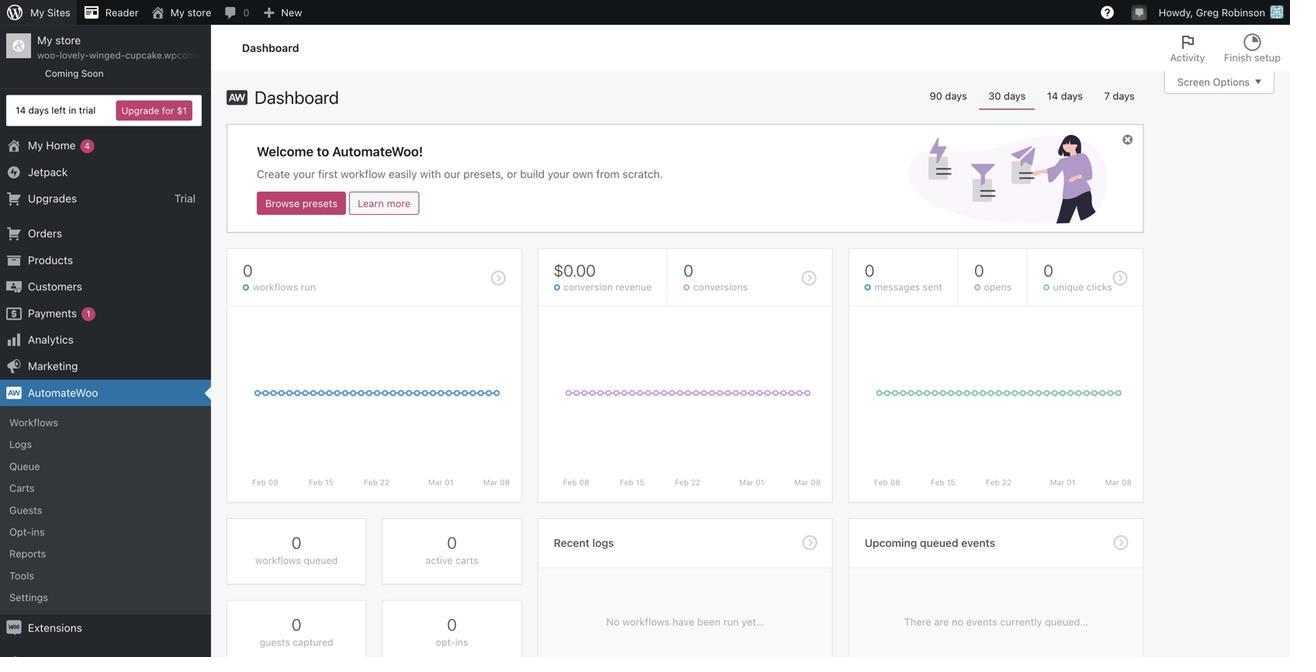 Task type: locate. For each thing, give the bounding box(es) containing it.
dashboard down 'new' link
[[242, 42, 299, 54]]

store up lovely-
[[55, 34, 81, 47]]

1 horizontal spatial mar 01
[[740, 478, 765, 487]]

3 01 from the left
[[1067, 478, 1076, 487]]

0 vertical spatial workflows
[[253, 281, 298, 293]]

feb 22 for $0.00
[[675, 478, 701, 487]]

1 horizontal spatial mar 08
[[795, 478, 821, 487]]

workflows
[[9, 417, 58, 429]]

my store
[[170, 7, 211, 18]]

2 horizontal spatial mar 08
[[1106, 478, 1132, 487]]

2 feb 22 from the left
[[675, 478, 701, 487]]

1 vertical spatial queued
[[304, 555, 338, 566]]

0 active carts
[[426, 533, 479, 566]]

reader link
[[77, 0, 145, 25]]

settings link
[[0, 587, 211, 609]]

mar 01 for $0.00
[[740, 478, 765, 487]]

3 mar from the left
[[740, 478, 754, 487]]

1 vertical spatial 14
[[16, 105, 26, 116]]

0 horizontal spatial store
[[55, 34, 81, 47]]

2 mar 08 from the left
[[795, 478, 821, 487]]

2 feb 15 from the left
[[620, 478, 645, 487]]

robinson
[[1222, 7, 1266, 18]]

0 horizontal spatial feb 22
[[364, 478, 390, 487]]

welcome to automatewoo!
[[257, 144, 423, 159]]

my for my store woo-lovely-winged-cupcake.wpcomstaging.com coming soon
[[37, 34, 52, 47]]

your left first
[[293, 168, 315, 181]]

logs link
[[0, 434, 211, 456]]

0.0 for $0.00
[[553, 389, 565, 398]]

trial
[[175, 192, 196, 205]]

my inside my store link
[[170, 7, 185, 18]]

carts
[[9, 483, 35, 494]]

2 0.0 from the left
[[553, 389, 565, 398]]

9 feb from the left
[[986, 478, 1000, 487]]

days inside main menu 'navigation'
[[28, 105, 49, 116]]

my inside my sites link
[[30, 7, 44, 18]]

2 horizontal spatial mar 01
[[1051, 478, 1076, 487]]

days left left
[[28, 105, 49, 116]]

days left 7
[[1062, 90, 1084, 102]]

0 inside 0 workflows queued
[[292, 533, 302, 553]]

my up cupcake.wpcomstaging.com
[[170, 7, 185, 18]]

conversions
[[691, 281, 748, 293]]

days for 90 days
[[946, 90, 968, 102]]

0 horizontal spatial mar 01
[[428, 478, 454, 487]]

dashboard up welcome
[[255, 87, 339, 108]]

store inside toolbar navigation
[[187, 7, 211, 18]]

1 horizontal spatial 01
[[756, 478, 765, 487]]

settings
[[9, 592, 48, 604]]

2 horizontal spatial 0.0
[[864, 389, 876, 398]]

greg
[[1197, 7, 1220, 18]]

conversion revenue
[[561, 281, 652, 293]]

3 mar 01 from the left
[[1051, 478, 1076, 487]]

0 vertical spatial ins
[[31, 526, 45, 538]]

0 horizontal spatial run
[[301, 281, 316, 293]]

left
[[52, 105, 66, 116]]

my sites
[[30, 7, 71, 18]]

my inside my store woo-lovely-winged-cupcake.wpcomstaging.com coming soon
[[37, 34, 52, 47]]

days inside 14 days link
[[1062, 90, 1084, 102]]

22 for 0
[[1003, 478, 1012, 487]]

1 your from the left
[[293, 168, 315, 181]]

opt-ins link
[[0, 521, 211, 543]]

1 vertical spatial run
[[724, 616, 739, 628]]

mar
[[428, 478, 443, 487], [484, 478, 498, 487], [740, 478, 754, 487], [795, 478, 809, 487], [1051, 478, 1065, 487], [1106, 478, 1120, 487]]

days inside the 30 days 'link'
[[1004, 90, 1026, 102]]

0 workflows queued
[[255, 533, 338, 566]]

2 08 from the left
[[500, 478, 510, 487]]

setup
[[1255, 52, 1282, 63]]

feb 08 for 0
[[875, 478, 901, 487]]

0 horizontal spatial ins
[[31, 526, 45, 538]]

1 mar from the left
[[428, 478, 443, 487]]

1 horizontal spatial 22
[[691, 478, 701, 487]]

6 mar from the left
[[1106, 478, 1120, 487]]

0 horizontal spatial mar 08
[[484, 478, 510, 487]]

queued
[[921, 537, 959, 550], [304, 555, 338, 566]]

4 feb from the left
[[563, 478, 577, 487]]

2 horizontal spatial feb 08
[[875, 478, 901, 487]]

$1
[[177, 105, 187, 116]]

run inside recent logs no workflows have been run yet…
[[724, 616, 739, 628]]

0 horizontal spatial 14
[[16, 105, 26, 116]]

3 0.0 from the left
[[864, 389, 876, 398]]

feb 08 up 0 workflows queued
[[252, 478, 278, 487]]

0 horizontal spatial queued
[[304, 555, 338, 566]]

days right the 90
[[946, 90, 968, 102]]

workflows inside recent logs no workflows have been run yet…
[[623, 616, 670, 628]]

revenue
[[616, 281, 652, 293]]

0 link
[[218, 0, 256, 25]]

0 horizontal spatial your
[[293, 168, 315, 181]]

days right 30
[[1004, 90, 1026, 102]]

0 vertical spatial queued
[[921, 537, 959, 550]]

ins
[[31, 526, 45, 538], [455, 637, 469, 648]]

6 feb from the left
[[675, 478, 689, 487]]

14 inside main menu 'navigation'
[[16, 105, 26, 116]]

2 22 from the left
[[691, 478, 701, 487]]

store left 0 link
[[187, 7, 211, 18]]

opt-
[[436, 637, 455, 648]]

days for 7 days
[[1113, 90, 1135, 102]]

conversion
[[564, 281, 613, 293]]

1 horizontal spatial feb 08
[[563, 478, 590, 487]]

your left own
[[548, 168, 570, 181]]

14 right 30 days
[[1048, 90, 1059, 102]]

days inside 7 days link
[[1113, 90, 1135, 102]]

from
[[597, 168, 620, 181]]

2 feb 08 from the left
[[563, 478, 590, 487]]

presets
[[303, 198, 338, 209]]

2 01 from the left
[[756, 478, 765, 487]]

feb 08 up recent
[[563, 478, 590, 487]]

feb 22 for 0
[[986, 478, 1012, 487]]

marketing
[[28, 360, 78, 373]]

1 vertical spatial events
[[967, 616, 998, 628]]

tab list
[[1162, 25, 1291, 71]]

woo-
[[37, 50, 60, 61]]

for
[[162, 105, 174, 116]]

2 horizontal spatial feb 22
[[986, 478, 1012, 487]]

1 horizontal spatial 15
[[636, 478, 645, 487]]

2 horizontal spatial 15
[[947, 478, 956, 487]]

1 vertical spatial workflows
[[255, 555, 301, 566]]

3 feb 22 from the left
[[986, 478, 1012, 487]]

0 vertical spatial store
[[187, 7, 211, 18]]

01
[[445, 478, 454, 487], [756, 478, 765, 487], [1067, 478, 1076, 487]]

01 for 0
[[1067, 478, 1076, 487]]

my up woo-
[[37, 34, 52, 47]]

active
[[426, 555, 453, 566]]

0 horizontal spatial feb 15
[[309, 478, 334, 487]]

0 guests captured
[[260, 615, 334, 648]]

extensions link
[[0, 615, 211, 642]]

my store woo-lovely-winged-cupcake.wpcomstaging.com coming soon
[[37, 34, 250, 79]]

winged-
[[89, 50, 125, 61]]

dashboard
[[242, 42, 299, 54], [255, 87, 339, 108]]

1 vertical spatial ins
[[455, 637, 469, 648]]

0.0
[[242, 389, 254, 398], [553, 389, 565, 398], [864, 389, 876, 398]]

opt-
[[9, 526, 31, 538]]

3 feb 15 from the left
[[931, 478, 956, 487]]

1 horizontal spatial your
[[548, 168, 570, 181]]

2 horizontal spatial 01
[[1067, 478, 1076, 487]]

days right 7
[[1113, 90, 1135, 102]]

days
[[946, 90, 968, 102], [1004, 90, 1026, 102], [1062, 90, 1084, 102], [1113, 90, 1135, 102], [28, 105, 49, 116]]

1 horizontal spatial 14
[[1048, 90, 1059, 102]]

1 horizontal spatial ins
[[455, 637, 469, 648]]

feb 08 up 'upcoming'
[[875, 478, 901, 487]]

0 inside toolbar navigation
[[243, 7, 250, 18]]

upgrade for $1
[[121, 105, 187, 116]]

queued up 0 guests captured
[[304, 555, 338, 566]]

opens
[[982, 281, 1012, 293]]

5 mar from the left
[[1051, 478, 1065, 487]]

3 mar 08 from the left
[[1106, 478, 1132, 487]]

15 for 0
[[947, 478, 956, 487]]

2 vertical spatial workflows
[[623, 616, 670, 628]]

unique
[[1054, 281, 1085, 293]]

0 inside 0 guests captured
[[292, 615, 302, 635]]

1 01 from the left
[[445, 478, 454, 487]]

15
[[325, 478, 334, 487], [636, 478, 645, 487], [947, 478, 956, 487]]

3 feb 08 from the left
[[875, 478, 901, 487]]

4 08 from the left
[[811, 478, 821, 487]]

2 15 from the left
[[636, 478, 645, 487]]

1 0.0 from the left
[[242, 389, 254, 398]]

my for my store
[[170, 7, 185, 18]]

days for 14 days left in trial
[[28, 105, 49, 116]]

customers link
[[0, 274, 211, 300]]

0 vertical spatial 14
[[1048, 90, 1059, 102]]

0 horizontal spatial 01
[[445, 478, 454, 487]]

learn more
[[358, 198, 411, 209]]

days inside 90 days link
[[946, 90, 968, 102]]

90 days link
[[921, 82, 977, 110]]

1 horizontal spatial run
[[724, 616, 739, 628]]

my for my home 4
[[28, 139, 43, 152]]

lovely-
[[60, 50, 89, 61]]

0 horizontal spatial 15
[[325, 478, 334, 487]]

guests
[[260, 637, 290, 648]]

08
[[268, 478, 278, 487], [500, 478, 510, 487], [580, 478, 590, 487], [811, 478, 821, 487], [891, 478, 901, 487], [1122, 478, 1132, 487]]

1 mar 08 from the left
[[484, 478, 510, 487]]

2 mar 01 from the left
[[740, 478, 765, 487]]

2 horizontal spatial feb 15
[[931, 478, 956, 487]]

1 horizontal spatial store
[[187, 7, 211, 18]]

upgrade
[[121, 105, 159, 116]]

1 vertical spatial store
[[55, 34, 81, 47]]

3 15 from the left
[[947, 478, 956, 487]]

1 vertical spatial dashboard
[[255, 87, 339, 108]]

feb 15 for 0
[[931, 478, 956, 487]]

feb 08
[[252, 478, 278, 487], [563, 478, 590, 487], [875, 478, 901, 487]]

0 horizontal spatial 0.0
[[242, 389, 254, 398]]

own
[[573, 168, 594, 181]]

there are no events currently queued…
[[905, 616, 1089, 628]]

my left sites on the left
[[30, 7, 44, 18]]

jetpack link
[[0, 159, 211, 185]]

ins inside '0 opt-ins'
[[455, 637, 469, 648]]

events
[[962, 537, 996, 550], [967, 616, 998, 628]]

1 horizontal spatial feb 22
[[675, 478, 701, 487]]

feb 22
[[364, 478, 390, 487], [675, 478, 701, 487], [986, 478, 1012, 487]]

days for 30 days
[[1004, 90, 1026, 102]]

my left home
[[28, 139, 43, 152]]

90 days
[[930, 90, 968, 102]]

clicks
[[1087, 281, 1113, 293]]

messages sent
[[872, 281, 943, 293]]

1 horizontal spatial 0.0
[[553, 389, 565, 398]]

howdy, greg robinson
[[1159, 7, 1266, 18]]

queued right 'upcoming'
[[921, 537, 959, 550]]

1 08 from the left
[[268, 478, 278, 487]]

messages
[[875, 281, 921, 293]]

notification image
[[1134, 5, 1146, 18]]

0 horizontal spatial 22
[[380, 478, 390, 487]]

14 days link
[[1038, 82, 1093, 110]]

14 left left
[[16, 105, 26, 116]]

3 22 from the left
[[1003, 478, 1012, 487]]

0.0 for 0
[[864, 389, 876, 398]]

0 horizontal spatial feb 08
[[252, 478, 278, 487]]

finish
[[1225, 52, 1252, 63]]

2 horizontal spatial 22
[[1003, 478, 1012, 487]]

store inside my store woo-lovely-winged-cupcake.wpcomstaging.com coming soon
[[55, 34, 81, 47]]

1 horizontal spatial feb 15
[[620, 478, 645, 487]]



Task type: vqa. For each thing, say whether or not it's contained in the screenshot.
a
no



Task type: describe. For each thing, give the bounding box(es) containing it.
upcoming
[[865, 537, 918, 550]]

main menu navigation
[[0, 25, 250, 657]]

browse
[[265, 198, 300, 209]]

6 08 from the left
[[1122, 478, 1132, 487]]

automatewoo link
[[0, 380, 211, 406]]

create
[[257, 168, 290, 181]]

22 for $0.00
[[691, 478, 701, 487]]

cupcake.wpcomstaging.com
[[125, 50, 250, 61]]

0 vertical spatial events
[[962, 537, 996, 550]]

build
[[520, 168, 545, 181]]

screen options
[[1178, 76, 1250, 88]]

sites
[[47, 7, 71, 18]]

or
[[507, 168, 518, 181]]

easily
[[389, 168, 417, 181]]

presets,
[[464, 168, 504, 181]]

more
[[387, 198, 411, 209]]

orders
[[28, 227, 62, 240]]

1 15 from the left
[[325, 478, 334, 487]]

store for my store
[[187, 7, 211, 18]]

queue link
[[0, 456, 211, 477]]

screen options button
[[1165, 71, 1275, 94]]

mar 01 for 0
[[1051, 478, 1076, 487]]

guests
[[9, 504, 42, 516]]

workflows link
[[0, 412, 211, 434]]

feb 08 for $0.00
[[563, 478, 590, 487]]

$0.00
[[554, 261, 596, 280]]

in
[[69, 105, 76, 116]]

payments 1
[[28, 307, 90, 320]]

automatewoo!
[[332, 144, 423, 159]]

queued inside 0 workflows queued
[[304, 555, 338, 566]]

14 for 14 days left in trial
[[16, 105, 26, 116]]

tab list containing activity
[[1162, 25, 1291, 71]]

yet…
[[742, 616, 765, 628]]

1 horizontal spatial queued
[[921, 537, 959, 550]]

0 inside '0 opt-ins'
[[447, 615, 457, 635]]

4
[[84, 141, 90, 151]]

analytics link
[[0, 327, 211, 353]]

90
[[930, 90, 943, 102]]

no
[[952, 616, 964, 628]]

learn more link
[[349, 192, 419, 215]]

recent
[[554, 537, 590, 550]]

opt-ins
[[9, 526, 45, 538]]

analytics
[[28, 333, 74, 346]]

2 feb from the left
[[309, 478, 323, 487]]

queue
[[9, 461, 40, 472]]

reports
[[9, 548, 46, 560]]

5 feb from the left
[[620, 478, 634, 487]]

store for my store woo-lovely-winged-cupcake.wpcomstaging.com coming soon
[[55, 34, 81, 47]]

tools
[[9, 570, 34, 582]]

15 for $0.00
[[636, 478, 645, 487]]

1 feb 22 from the left
[[364, 478, 390, 487]]

workflow
[[341, 168, 386, 181]]

mar 08 for 0
[[1106, 478, 1132, 487]]

my for my sites
[[30, 7, 44, 18]]

2 your from the left
[[548, 168, 570, 181]]

soon
[[81, 68, 104, 79]]

7 feb from the left
[[875, 478, 888, 487]]

no
[[607, 616, 620, 628]]

sent
[[923, 281, 943, 293]]

welcome
[[257, 144, 314, 159]]

30 days
[[989, 90, 1026, 102]]

my sites link
[[0, 0, 77, 25]]

captured
[[293, 637, 334, 648]]

products link
[[0, 247, 211, 274]]

1 feb 08 from the left
[[252, 478, 278, 487]]

4 mar from the left
[[795, 478, 809, 487]]

2 mar from the left
[[484, 478, 498, 487]]

our
[[444, 168, 461, 181]]

reader
[[105, 7, 139, 18]]

finish setup
[[1225, 52, 1282, 63]]

been
[[698, 616, 721, 628]]

1 feb 15 from the left
[[309, 478, 334, 487]]

automatewoo
[[28, 386, 98, 399]]

logs
[[593, 537, 614, 550]]

days for 14 days
[[1062, 90, 1084, 102]]

mar 08 for $0.00
[[795, 478, 821, 487]]

customers
[[28, 280, 82, 293]]

5 08 from the left
[[891, 478, 901, 487]]

upcoming queued events
[[865, 537, 996, 550]]

finish setup button
[[1215, 25, 1291, 71]]

0 inside 0 active carts
[[447, 533, 457, 553]]

upgrades
[[28, 192, 77, 205]]

to
[[317, 144, 329, 159]]

queued…
[[1045, 616, 1089, 628]]

feb 15 for $0.00
[[620, 478, 645, 487]]

1 22 from the left
[[380, 478, 390, 487]]

first
[[318, 168, 338, 181]]

browse presets link
[[257, 192, 346, 215]]

create your first workflow easily with our presets, or build your own from scratch.
[[257, 168, 663, 181]]

14 days left in trial
[[16, 105, 96, 116]]

toolbar navigation
[[0, 0, 1291, 28]]

new
[[281, 7, 302, 18]]

reports link
[[0, 543, 211, 565]]

3 feb from the left
[[364, 478, 378, 487]]

options
[[1214, 76, 1250, 88]]

3 08 from the left
[[580, 478, 590, 487]]

new link
[[256, 0, 308, 25]]

my home 4
[[28, 139, 90, 152]]

carts link
[[0, 477, 211, 499]]

7
[[1105, 90, 1111, 102]]

1 mar 01 from the left
[[428, 478, 454, 487]]

workflows run
[[250, 281, 316, 293]]

upgrade for $1 button
[[116, 101, 193, 121]]

30
[[989, 90, 1002, 102]]

howdy,
[[1159, 7, 1194, 18]]

guests link
[[0, 499, 211, 521]]

01 for $0.00
[[756, 478, 765, 487]]

recent logs no workflows have been run yet…
[[554, 537, 765, 628]]

0 vertical spatial dashboard
[[242, 42, 299, 54]]

coming
[[45, 68, 79, 79]]

ins inside main menu 'navigation'
[[31, 526, 45, 538]]

payments
[[28, 307, 77, 320]]

browse presets
[[265, 198, 338, 209]]

learn
[[358, 198, 384, 209]]

1 feb from the left
[[252, 478, 266, 487]]

extensions
[[28, 622, 82, 634]]

my store link
[[145, 0, 218, 25]]

30 days link
[[980, 82, 1036, 110]]

have
[[673, 616, 695, 628]]

there
[[905, 616, 932, 628]]

0 vertical spatial run
[[301, 281, 316, 293]]

workflows inside 0 workflows queued
[[255, 555, 301, 566]]

tools link
[[0, 565, 211, 587]]

14 for 14 days
[[1048, 90, 1059, 102]]

8 feb from the left
[[931, 478, 945, 487]]



